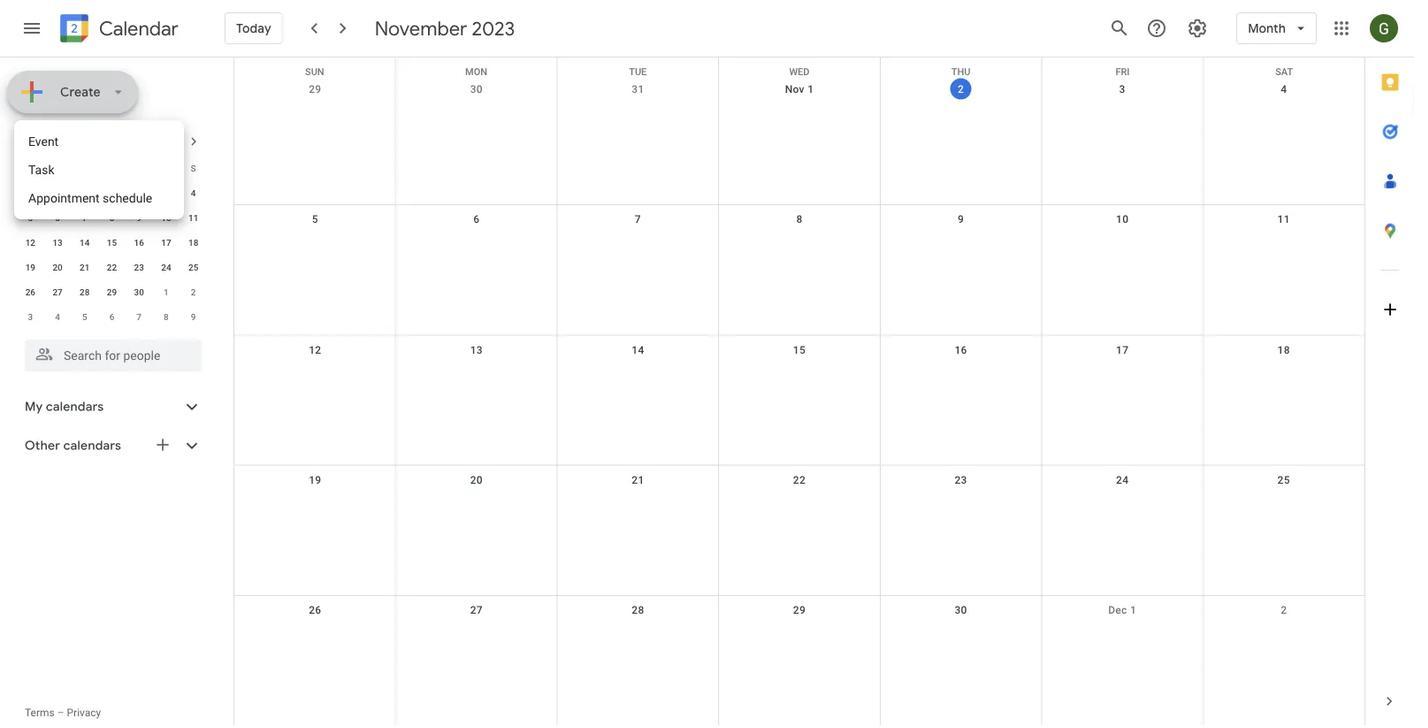 Task type: describe. For each thing, give the bounding box(es) containing it.
calendars for my calendars
[[46, 399, 104, 415]]

8 for november 2023
[[109, 212, 114, 223]]

0 horizontal spatial 20
[[53, 262, 63, 272]]

december 5 element
[[74, 306, 95, 327]]

1 vertical spatial 20
[[470, 474, 483, 486]]

1 right nov
[[808, 83, 814, 96]]

1 vertical spatial 13
[[470, 344, 483, 356]]

m
[[54, 163, 61, 173]]

appointment schedule
[[28, 191, 152, 205]]

1 vertical spatial 2023
[[90, 134, 119, 149]]

25 element
[[183, 257, 204, 278]]

sun
[[305, 66, 324, 77]]

16 inside row group
[[134, 237, 144, 248]]

2 cell
[[125, 180, 153, 205]]

27 for 1
[[53, 287, 63, 297]]

10 for november 2023
[[161, 212, 171, 223]]

calendar
[[99, 16, 179, 41]]

23 element
[[128, 257, 150, 278]]

19 element
[[20, 257, 41, 278]]

task
[[28, 162, 54, 177]]

28 for dec 1
[[632, 604, 644, 616]]

1 horizontal spatial november 2023
[[375, 16, 515, 41]]

december 6 element
[[101, 306, 122, 327]]

9 for november 2023
[[137, 212, 142, 223]]

terms
[[25, 707, 55, 719]]

1 s from the left
[[28, 163, 33, 173]]

11 for sun
[[1278, 213, 1290, 226]]

7 for november 2023
[[82, 212, 87, 223]]

dec
[[1108, 604, 1127, 616]]

19 inside november 2023 grid
[[25, 262, 35, 272]]

29 element
[[101, 281, 122, 302]]

5 for november 2023
[[28, 212, 33, 223]]

fri
[[1116, 66, 1130, 77]]

8 for sun
[[796, 213, 803, 226]]

6 for sun
[[473, 213, 480, 226]]

11 element
[[183, 207, 204, 228]]

19 inside grid
[[309, 474, 321, 486]]

16 element
[[128, 232, 150, 253]]

25 inside november 2023 grid
[[188, 262, 198, 272]]

nov 1
[[785, 83, 814, 96]]

december 8 element
[[156, 306, 177, 327]]

22 element
[[101, 257, 122, 278]]

december 1 element
[[156, 281, 177, 302]]

31 for 1
[[80, 188, 90, 198]]

4 for 1
[[191, 188, 196, 198]]

terms – privacy
[[25, 707, 101, 719]]

other
[[25, 438, 60, 454]]

event
[[28, 134, 59, 149]]

tue
[[629, 66, 647, 77]]

december 9 element
[[183, 306, 204, 327]]

8 inside december 8 element
[[164, 311, 169, 322]]

row containing 3
[[17, 304, 207, 329]]

1 right dec
[[1130, 604, 1137, 616]]

dec 1
[[1108, 604, 1137, 616]]

1 horizontal spatial 23
[[955, 474, 967, 486]]

5 inside 'element'
[[82, 311, 87, 322]]

27 for dec 1
[[470, 604, 483, 616]]

–
[[57, 707, 64, 719]]

21 inside november 2023 grid
[[80, 262, 90, 272]]

20 element
[[47, 257, 68, 278]]

Search for people text field
[[35, 340, 191, 371]]

14 element
[[74, 232, 95, 253]]

my
[[25, 399, 43, 415]]

2 inside cell
[[137, 188, 142, 198]]

4 inside 'element'
[[55, 311, 60, 322]]

add other calendars image
[[154, 436, 172, 454]]

9 for sun
[[958, 213, 964, 226]]

month button
[[1237, 7, 1317, 50]]

21 inside grid
[[632, 474, 644, 486]]

26 element
[[20, 281, 41, 302]]

22 inside 22 element
[[107, 262, 117, 272]]

mon
[[465, 66, 487, 77]]

1 up december 8 element
[[164, 287, 169, 297]]

other calendars
[[25, 438, 121, 454]]

12 inside november 2023 grid
[[25, 237, 35, 248]]

december 4 element
[[47, 306, 68, 327]]

sat
[[1276, 66, 1293, 77]]



Task type: vqa. For each thing, say whether or not it's contained in the screenshot.


Task type: locate. For each thing, give the bounding box(es) containing it.
5 inside grid
[[312, 213, 318, 226]]

0 vertical spatial calendars
[[46, 399, 104, 415]]

26
[[25, 287, 35, 297], [309, 604, 321, 616]]

1 horizontal spatial november
[[375, 16, 467, 41]]

0 horizontal spatial 7
[[82, 212, 87, 223]]

0 horizontal spatial 9
[[137, 212, 142, 223]]

1 horizontal spatial 24
[[1116, 474, 1129, 486]]

17 inside november 2023 grid
[[161, 237, 171, 248]]

7
[[82, 212, 87, 223], [635, 213, 641, 226], [137, 311, 142, 322]]

18
[[188, 237, 198, 248], [1278, 344, 1290, 356]]

today button
[[225, 7, 283, 50]]

1 vertical spatial 25
[[1278, 474, 1290, 486]]

0 vertical spatial 18
[[188, 237, 198, 248]]

december 2 element
[[183, 281, 204, 302]]

10 inside 10 "element"
[[161, 212, 171, 223]]

create
[[60, 84, 101, 100]]

26 inside november 2023 grid
[[25, 287, 35, 297]]

2 horizontal spatial 8
[[796, 213, 803, 226]]

settings menu image
[[1187, 18, 1208, 39]]

4 for nov 1
[[1281, 83, 1287, 96]]

31 for nov 1
[[632, 83, 644, 96]]

row group
[[17, 180, 207, 329]]

27 inside november 2023 grid
[[53, 287, 63, 297]]

november 2023
[[375, 16, 515, 41], [25, 134, 119, 149]]

30
[[470, 83, 483, 96], [53, 188, 63, 198], [134, 287, 144, 297], [955, 604, 967, 616]]

28 for 1
[[80, 287, 90, 297]]

12
[[25, 237, 35, 248], [309, 344, 321, 356]]

november 2023 up mon
[[375, 16, 515, 41]]

terms link
[[25, 707, 55, 719]]

27
[[53, 287, 63, 297], [470, 604, 483, 616]]

1 horizontal spatial 7
[[137, 311, 142, 322]]

1 horizontal spatial 15
[[793, 344, 806, 356]]

cell
[[153, 180, 180, 205]]

2 horizontal spatial 6
[[473, 213, 480, 226]]

0 horizontal spatial 11
[[188, 212, 198, 223]]

nov
[[785, 83, 805, 96]]

21
[[80, 262, 90, 272], [632, 474, 644, 486]]

october 31 element
[[74, 182, 95, 203]]

0 horizontal spatial 2023
[[90, 134, 119, 149]]

28 inside november 2023 grid
[[80, 287, 90, 297]]

row containing sun
[[234, 57, 1365, 77]]

grid containing 2
[[234, 57, 1365, 726]]

2
[[958, 83, 964, 95], [137, 188, 142, 198], [191, 287, 196, 297], [1281, 604, 1287, 616]]

row containing 2
[[234, 75, 1365, 205]]

0 horizontal spatial 18
[[188, 237, 198, 248]]

9 inside grid
[[958, 213, 964, 226]]

calendar heading
[[96, 16, 179, 41]]

24 inside november 2023 grid
[[161, 262, 171, 272]]

15
[[107, 237, 117, 248], [793, 344, 806, 356]]

1 horizontal spatial 5
[[82, 311, 87, 322]]

0 horizontal spatial 16
[[134, 237, 144, 248]]

1 horizontal spatial 11
[[1278, 213, 1290, 226]]

1 horizontal spatial 12
[[309, 344, 321, 356]]

3 down 26 element at the left
[[28, 311, 33, 322]]

1 vertical spatial 16
[[955, 344, 967, 356]]

0 vertical spatial 12
[[25, 237, 35, 248]]

14 inside grid
[[632, 344, 644, 356]]

schedule
[[103, 191, 152, 205]]

2 horizontal spatial 9
[[958, 213, 964, 226]]

main drawer image
[[21, 18, 42, 39]]

calendars
[[46, 399, 104, 415], [63, 438, 121, 454]]

1 horizontal spatial 13
[[470, 344, 483, 356]]

0 vertical spatial 16
[[134, 237, 144, 248]]

0 vertical spatial 20
[[53, 262, 63, 272]]

0 horizontal spatial 10
[[161, 212, 171, 223]]

1 horizontal spatial 2023
[[472, 16, 515, 41]]

1 vertical spatial 23
[[955, 474, 967, 486]]

11 inside row group
[[188, 212, 198, 223]]

1 vertical spatial 22
[[793, 474, 806, 486]]

25
[[188, 262, 198, 272], [1278, 474, 1290, 486]]

1 horizontal spatial 22
[[793, 474, 806, 486]]

0 horizontal spatial 8
[[109, 212, 114, 223]]

12 element
[[20, 232, 41, 253]]

0 horizontal spatial 25
[[188, 262, 198, 272]]

0 vertical spatial 26
[[25, 287, 35, 297]]

2023 up the october 31 element
[[90, 134, 119, 149]]

thu
[[952, 66, 971, 77]]

my calendars
[[25, 399, 104, 415]]

1 vertical spatial 26
[[309, 604, 321, 616]]

0 horizontal spatial 15
[[107, 237, 117, 248]]

15 element
[[101, 232, 122, 253]]

7 inside grid
[[635, 213, 641, 226]]

0 vertical spatial 31
[[632, 83, 644, 96]]

3
[[1119, 83, 1126, 96], [28, 311, 33, 322]]

8
[[109, 212, 114, 223], [796, 213, 803, 226], [164, 311, 169, 322]]

s up october 29 element
[[28, 163, 33, 173]]

4
[[1281, 83, 1287, 96], [191, 188, 196, 198], [55, 311, 60, 322]]

november 2023 grid
[[17, 156, 207, 329]]

0 vertical spatial 13
[[53, 237, 63, 248]]

1 horizontal spatial 25
[[1278, 474, 1290, 486]]

privacy
[[67, 707, 101, 719]]

0 vertical spatial 22
[[107, 262, 117, 272]]

18 element
[[183, 232, 204, 253]]

18 inside 18 element
[[188, 237, 198, 248]]

30 element
[[128, 281, 150, 302]]

1 horizontal spatial 6
[[109, 311, 114, 322]]

29
[[309, 83, 321, 96], [25, 188, 35, 198], [107, 287, 117, 297], [793, 604, 806, 616]]

november up mon
[[375, 16, 467, 41]]

calendar element
[[57, 11, 179, 50]]

calendars down my calendars dropdown button
[[63, 438, 121, 454]]

1 vertical spatial 28
[[632, 604, 644, 616]]

0 vertical spatial 17
[[161, 237, 171, 248]]

1 horizontal spatial 8
[[164, 311, 169, 322]]

14 inside 14 element
[[80, 237, 90, 248]]

1 vertical spatial 15
[[793, 344, 806, 356]]

28
[[80, 287, 90, 297], [632, 604, 644, 616]]

23
[[134, 262, 144, 272], [955, 474, 967, 486]]

my calendars button
[[4, 393, 219, 421]]

9
[[137, 212, 142, 223], [958, 213, 964, 226], [191, 311, 196, 322]]

18 inside grid
[[1278, 344, 1290, 356]]

26 for dec 1
[[309, 604, 321, 616]]

31 down tue
[[632, 83, 644, 96]]

24
[[161, 262, 171, 272], [1116, 474, 1129, 486]]

december 7 element
[[128, 306, 150, 327]]

0 horizontal spatial 31
[[80, 188, 90, 198]]

0 vertical spatial november
[[375, 16, 467, 41]]

4 inside grid
[[1281, 83, 1287, 96]]

0 vertical spatial 14
[[80, 237, 90, 248]]

14
[[80, 237, 90, 248], [632, 344, 644, 356]]

row containing s
[[17, 156, 207, 180]]

5
[[28, 212, 33, 223], [312, 213, 318, 226], [82, 311, 87, 322]]

1 vertical spatial 12
[[309, 344, 321, 356]]

1 vertical spatial november
[[25, 134, 87, 149]]

11
[[188, 212, 198, 223], [1278, 213, 1290, 226]]

s
[[28, 163, 33, 173], [191, 163, 196, 173]]

0 horizontal spatial 4
[[55, 311, 60, 322]]

0 vertical spatial 24
[[161, 262, 171, 272]]

1 horizontal spatial 4
[[191, 188, 196, 198]]

2 vertical spatial 4
[[55, 311, 60, 322]]

10 element
[[156, 207, 177, 228]]

0 horizontal spatial 12
[[25, 237, 35, 248]]

calendars up other calendars
[[46, 399, 104, 415]]

0 horizontal spatial november 2023
[[25, 134, 119, 149]]

17 element
[[156, 232, 177, 253]]

0 horizontal spatial 17
[[161, 237, 171, 248]]

1 vertical spatial 31
[[80, 188, 90, 198]]

1 horizontal spatial 14
[[632, 344, 644, 356]]

13 inside november 2023 grid
[[53, 237, 63, 248]]

2, today element
[[128, 182, 150, 203]]

10 inside grid
[[1116, 213, 1129, 226]]

0 horizontal spatial 3
[[28, 311, 33, 322]]

november up "m"
[[25, 134, 87, 149]]

6 for november 2023
[[55, 212, 60, 223]]

0 vertical spatial 23
[[134, 262, 144, 272]]

1 vertical spatial 24
[[1116, 474, 1129, 486]]

create button
[[7, 71, 138, 113]]

28 element
[[74, 281, 95, 302]]

0 vertical spatial 25
[[188, 262, 198, 272]]

1 vertical spatial calendars
[[63, 438, 121, 454]]

1
[[808, 83, 814, 96], [109, 188, 114, 198], [164, 287, 169, 297], [1130, 604, 1137, 616]]

11 inside grid
[[1278, 213, 1290, 226]]

0 vertical spatial 2023
[[472, 16, 515, 41]]

0 vertical spatial november 2023
[[375, 16, 515, 41]]

4 up 11 element
[[191, 188, 196, 198]]

1 horizontal spatial 21
[[632, 474, 644, 486]]

13 element
[[47, 232, 68, 253]]

20
[[53, 262, 63, 272], [470, 474, 483, 486]]

0 horizontal spatial 27
[[53, 287, 63, 297]]

None search field
[[0, 333, 219, 371]]

october 29 element
[[20, 182, 41, 203]]

27 element
[[47, 281, 68, 302]]

7 for sun
[[635, 213, 641, 226]]

13
[[53, 237, 63, 248], [470, 344, 483, 356]]

1 horizontal spatial 31
[[632, 83, 644, 96]]

privacy link
[[67, 707, 101, 719]]

6
[[55, 212, 60, 223], [473, 213, 480, 226], [109, 311, 114, 322]]

21 element
[[74, 257, 95, 278]]

11 for november 2023
[[188, 212, 198, 223]]

16
[[134, 237, 144, 248], [955, 344, 967, 356]]

november
[[375, 16, 467, 41], [25, 134, 87, 149]]

24 element
[[156, 257, 177, 278]]

17
[[161, 237, 171, 248], [1116, 344, 1129, 356]]

2023
[[472, 16, 515, 41], [90, 134, 119, 149]]

31 inside november 2023 grid
[[80, 188, 90, 198]]

8 inside grid
[[796, 213, 803, 226]]

1 horizontal spatial 27
[[470, 604, 483, 616]]

1 vertical spatial november 2023
[[25, 134, 119, 149]]

0 horizontal spatial 14
[[80, 237, 90, 248]]

1 horizontal spatial 3
[[1119, 83, 1126, 96]]

4 down "sat"
[[1281, 83, 1287, 96]]

1 horizontal spatial 20
[[470, 474, 483, 486]]

0 horizontal spatial 6
[[55, 212, 60, 223]]

0 vertical spatial 4
[[1281, 83, 1287, 96]]

2023 up mon
[[472, 16, 515, 41]]

1 horizontal spatial 26
[[309, 604, 321, 616]]

1 horizontal spatial s
[[191, 163, 196, 173]]

1 horizontal spatial 9
[[191, 311, 196, 322]]

october 30 element
[[47, 182, 68, 203]]

1 horizontal spatial 18
[[1278, 344, 1290, 356]]

15 inside november 2023 grid
[[107, 237, 117, 248]]

3 down fri
[[1119, 83, 1126, 96]]

0 vertical spatial 21
[[80, 262, 90, 272]]

4 down 27 element
[[55, 311, 60, 322]]

6 inside december 6 element
[[109, 311, 114, 322]]

16 inside grid
[[955, 344, 967, 356]]

november 2023 up "m"
[[25, 134, 119, 149]]

26 for 1
[[25, 287, 35, 297]]

0 horizontal spatial 19
[[25, 262, 35, 272]]

1 left 2, today element
[[109, 188, 114, 198]]

2 s from the left
[[191, 163, 196, 173]]

31 inside grid
[[632, 83, 644, 96]]

appointment
[[28, 191, 100, 205]]

31
[[632, 83, 644, 96], [80, 188, 90, 198]]

calendars for other calendars
[[63, 438, 121, 454]]

22 inside grid
[[793, 474, 806, 486]]

31 right october 30 element at the left
[[80, 188, 90, 198]]

2 horizontal spatial 4
[[1281, 83, 1287, 96]]

1 horizontal spatial 17
[[1116, 344, 1129, 356]]

today
[[236, 20, 271, 36]]

grid
[[234, 57, 1365, 726]]

calendars inside dropdown button
[[63, 438, 121, 454]]

other calendars button
[[4, 432, 219, 460]]

0 vertical spatial 3
[[1119, 83, 1126, 96]]

1 vertical spatial 4
[[191, 188, 196, 198]]

wed
[[789, 66, 810, 77]]

19
[[25, 262, 35, 272], [309, 474, 321, 486]]

month
[[1248, 20, 1286, 36]]

1 horizontal spatial 28
[[632, 604, 644, 616]]

row group containing 29
[[17, 180, 207, 329]]

0 horizontal spatial 26
[[25, 287, 35, 297]]

0 horizontal spatial 28
[[80, 287, 90, 297]]

0 horizontal spatial 23
[[134, 262, 144, 272]]

0 horizontal spatial 22
[[107, 262, 117, 272]]

december 3 element
[[20, 306, 41, 327]]

0 horizontal spatial 24
[[161, 262, 171, 272]]

s up 11 element
[[191, 163, 196, 173]]

tab list
[[1366, 57, 1414, 677]]

0 vertical spatial 19
[[25, 262, 35, 272]]

6 inside grid
[[473, 213, 480, 226]]

22
[[107, 262, 117, 272], [793, 474, 806, 486]]

10
[[161, 212, 171, 223], [1116, 213, 1129, 226]]

1 horizontal spatial 16
[[955, 344, 967, 356]]

0 vertical spatial 27
[[53, 287, 63, 297]]

1 vertical spatial 27
[[470, 604, 483, 616]]

7 inside december 7 element
[[137, 311, 142, 322]]

0 horizontal spatial november
[[25, 134, 87, 149]]

5 for sun
[[312, 213, 318, 226]]

row
[[234, 57, 1365, 77], [234, 75, 1365, 205], [17, 156, 207, 180], [17, 180, 207, 205], [17, 205, 207, 230], [234, 205, 1365, 336], [17, 230, 207, 255], [17, 255, 207, 280], [17, 280, 207, 304], [17, 304, 207, 329], [234, 336, 1365, 466], [234, 466, 1365, 596], [234, 596, 1365, 726]]

1 vertical spatial 17
[[1116, 344, 1129, 356]]

row containing 29
[[17, 180, 207, 205]]

calendars inside dropdown button
[[46, 399, 104, 415]]

10 for sun
[[1116, 213, 1129, 226]]



